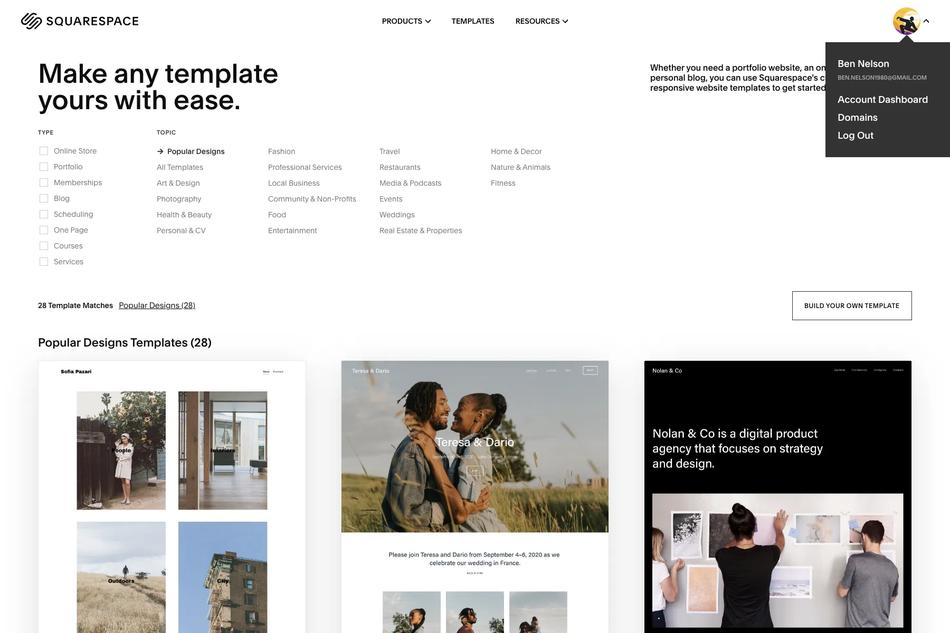 Task type: describe. For each thing, give the bounding box(es) containing it.
online
[[816, 62, 841, 73]]

designs for popular designs (28)
[[149, 301, 180, 311]]

local
[[268, 178, 287, 188]]

templates
[[730, 82, 770, 93]]

start for preview nolan
[[722, 518, 754, 530]]

out
[[857, 129, 874, 141]]

photography link
[[157, 194, 212, 204]]

popular designs (28)
[[119, 301, 195, 311]]

podcasts
[[410, 178, 442, 188]]

health & beauty link
[[157, 210, 222, 219]]

start for preview pazari
[[116, 513, 148, 525]]

squarespace's
[[759, 72, 818, 83]]

beauty
[[188, 210, 212, 219]]

memberships
[[54, 178, 102, 187]]

resources button
[[516, 0, 568, 42]]

started.
[[798, 82, 828, 93]]

food
[[268, 210, 286, 219]]

with inside make any template yours with ease.
[[114, 84, 167, 116]]

log
[[838, 129, 855, 141]]

personal
[[157, 226, 187, 235]]

with for start with dario
[[455, 518, 482, 530]]

& for animals
[[516, 162, 521, 172]]

my favorites
[[864, 126, 912, 134]]

template inside make any template yours with ease.
[[165, 57, 278, 90]]

ben.nelson1980@gmail.com
[[838, 74, 927, 81]]

art & design
[[157, 178, 200, 188]]

start with pazari
[[116, 513, 217, 525]]

preview pazari link
[[129, 525, 215, 554]]

ben
[[838, 58, 856, 70]]

properties
[[426, 226, 462, 235]]

build your own template button
[[793, 291, 912, 320]]

0 vertical spatial templates
[[452, 16, 494, 26]]

1 horizontal spatial 28
[[194, 336, 208, 350]]

& for design
[[169, 178, 174, 188]]

courses
[[54, 241, 83, 251]]

art
[[157, 178, 167, 188]]

my
[[864, 126, 874, 134]]

one page
[[54, 225, 88, 235]]

or
[[867, 62, 876, 73]]

nolan inside button
[[786, 518, 823, 530]]

28 template matches
[[38, 301, 113, 310]]

store
[[78, 146, 97, 156]]

& for podcasts
[[403, 178, 408, 188]]

& right estate
[[420, 226, 425, 235]]

preview nolan
[[735, 539, 821, 551]]

get
[[782, 82, 796, 93]]

cv
[[195, 226, 206, 235]]

food link
[[268, 210, 297, 219]]

professional services
[[268, 162, 342, 172]]

1 vertical spatial templates
[[167, 162, 203, 172]]

whether
[[650, 62, 685, 73]]

portfolio
[[54, 162, 83, 171]]

account dashboard
[[838, 93, 928, 106]]

1 horizontal spatial services
[[312, 162, 342, 172]]

preview for preview nolan
[[735, 539, 781, 551]]

travel link
[[380, 147, 410, 156]]

entertainment link
[[268, 226, 328, 235]]

to
[[772, 82, 780, 93]]

your
[[826, 302, 845, 309]]

need
[[703, 62, 724, 73]]

online
[[54, 146, 77, 156]]

ben nelson ben.nelson1980@gmail.com
[[838, 58, 927, 81]]

1 a from the left
[[726, 62, 730, 73]]

weddings link
[[380, 210, 426, 219]]

)
[[208, 336, 212, 350]]

pazari image
[[39, 361, 306, 633]]

2 vertical spatial templates
[[130, 336, 188, 350]]

community
[[268, 194, 309, 204]]

blog,
[[688, 72, 708, 83]]

entertainment
[[268, 226, 317, 235]]

fashion
[[268, 147, 295, 156]]

& for cv
[[189, 226, 194, 235]]

with for start with nolan
[[756, 518, 783, 530]]

& for beauty
[[181, 210, 186, 219]]

(28)
[[181, 301, 195, 311]]

dashboard
[[878, 93, 928, 106]]

media & podcasts link
[[380, 178, 452, 188]]

dario element
[[342, 361, 609, 633]]

an
[[804, 62, 814, 73]]

whether you need a portfolio website, an online store, or a personal blog, you can use squarespace's customizable and responsive website templates to get started.
[[650, 62, 891, 93]]

store,
[[843, 62, 865, 73]]

ease.
[[174, 84, 241, 116]]

popular for popular designs (28)
[[119, 301, 147, 311]]

resources
[[516, 16, 560, 26]]

1 vertical spatial nolan
[[784, 539, 821, 551]]

0 vertical spatial 28
[[38, 301, 47, 310]]

restaurants
[[380, 162, 421, 172]]

personal
[[650, 72, 686, 83]]

domains
[[838, 111, 878, 124]]

local business
[[268, 178, 320, 188]]

weddings
[[380, 210, 415, 219]]

favorites
[[876, 126, 912, 134]]

all templates link
[[157, 162, 214, 172]]



Task type: locate. For each thing, give the bounding box(es) containing it.
with inside button
[[756, 518, 783, 530]]

dario image
[[342, 361, 609, 633]]

templates link
[[452, 0, 494, 42]]

0 horizontal spatial a
[[726, 62, 730, 73]]

0 horizontal spatial you
[[686, 62, 701, 73]]

build your own template
[[805, 302, 900, 309]]

0 horizontal spatial popular
[[38, 336, 81, 350]]

popular down template
[[38, 336, 81, 350]]

nolan
[[786, 518, 823, 530], [784, 539, 821, 551]]

2 vertical spatial popular
[[38, 336, 81, 350]]

template inside button
[[865, 302, 900, 309]]

& right nature
[[516, 162, 521, 172]]

you
[[686, 62, 701, 73], [710, 72, 724, 83]]

a right the need
[[726, 62, 730, 73]]

products button
[[382, 0, 431, 42]]

nolan up preview nolan
[[786, 518, 823, 530]]

with up preview nolan
[[756, 518, 783, 530]]

& left non-
[[310, 194, 315, 204]]

portfolio
[[732, 62, 767, 73]]

photography
[[157, 194, 201, 204]]

type
[[38, 129, 54, 136]]

scheduling
[[54, 209, 93, 219]]

designs for popular designs
[[196, 147, 225, 156]]

designs up the all templates link
[[196, 147, 225, 156]]

a
[[726, 62, 730, 73], [878, 62, 882, 73]]

pazari down start with pazari
[[178, 533, 215, 545]]

1 vertical spatial services
[[54, 257, 84, 266]]

make any template yours with ease.
[[38, 57, 284, 116]]

popular up all templates
[[167, 147, 194, 156]]

0 horizontal spatial 28
[[38, 301, 47, 310]]

start up preview nolan
[[722, 518, 754, 530]]

1 horizontal spatial template
[[865, 302, 900, 309]]

designs for popular designs templates ( 28 )
[[83, 336, 128, 350]]

1 horizontal spatial popular
[[119, 301, 147, 311]]

popular designs
[[167, 147, 225, 156]]

all templates
[[157, 162, 203, 172]]

0 vertical spatial template
[[165, 57, 278, 90]]

pazari inside button
[[180, 513, 217, 525]]

0 vertical spatial nolan
[[786, 518, 823, 530]]

0 vertical spatial popular
[[167, 147, 194, 156]]

travel
[[380, 147, 400, 156]]

you left can
[[710, 72, 724, 83]]

customizable
[[820, 72, 874, 83]]

2 horizontal spatial popular
[[167, 147, 194, 156]]

popular for popular designs templates ( 28 )
[[38, 336, 81, 350]]

0 horizontal spatial services
[[54, 257, 84, 266]]

& right art
[[169, 178, 174, 188]]

any
[[114, 57, 158, 90]]

responsive
[[650, 82, 695, 93]]

services up business
[[312, 162, 342, 172]]

preview nolan link
[[735, 531, 821, 560]]

own
[[847, 302, 864, 309]]

2 horizontal spatial preview
[[735, 539, 781, 551]]

0 horizontal spatial start
[[116, 513, 148, 525]]

0 horizontal spatial preview
[[129, 533, 175, 545]]

start with pazari button
[[116, 504, 228, 533]]

start inside button
[[722, 518, 754, 530]]

1 vertical spatial designs
[[149, 301, 180, 311]]

nature
[[491, 162, 514, 172]]

1 vertical spatial dario
[[483, 539, 516, 551]]

real
[[380, 226, 395, 235]]

dario down start with dario
[[483, 539, 516, 551]]

real estate & properties
[[380, 226, 462, 235]]

website
[[696, 82, 728, 93]]

preview dario
[[434, 539, 516, 551]]

popular right matches
[[119, 301, 147, 311]]

with up 'topic'
[[114, 84, 167, 116]]

1 horizontal spatial a
[[878, 62, 882, 73]]

0 horizontal spatial designs
[[83, 336, 128, 350]]

events link
[[380, 194, 413, 204]]

dario
[[485, 518, 518, 530], [483, 539, 516, 551]]

nolan element
[[645, 361, 912, 633]]

decor
[[521, 147, 542, 156]]

dario inside button
[[485, 518, 518, 530]]

popular designs link
[[157, 147, 225, 156]]

(
[[191, 336, 194, 350]]

1 horizontal spatial designs
[[149, 301, 180, 311]]

blog
[[54, 194, 70, 203]]

services down "courses"
[[54, 257, 84, 266]]

1 vertical spatial popular
[[119, 301, 147, 311]]

real estate & properties link
[[380, 226, 473, 235]]

& left cv
[[189, 226, 194, 235]]

home & decor
[[491, 147, 542, 156]]

preview inside "link"
[[129, 533, 175, 545]]

start with dario
[[421, 518, 518, 530]]

nature & animals
[[491, 162, 551, 172]]

2 horizontal spatial designs
[[196, 147, 225, 156]]

start with dario button
[[421, 510, 529, 539]]

pazari inside "link"
[[178, 533, 215, 545]]

and
[[876, 72, 891, 83]]

restaurants link
[[380, 162, 431, 172]]

popular for popular designs
[[167, 147, 194, 156]]

2 vertical spatial designs
[[83, 336, 128, 350]]

0 vertical spatial pazari
[[180, 513, 217, 525]]

profits
[[335, 194, 356, 204]]

professional
[[268, 162, 311, 172]]

preview down the start with nolan
[[735, 539, 781, 551]]

matches
[[83, 301, 113, 310]]

community & non-profits
[[268, 194, 356, 204]]

nolan down the start with nolan
[[784, 539, 821, 551]]

estate
[[397, 226, 418, 235]]

website,
[[769, 62, 802, 73]]

popular
[[167, 147, 194, 156], [119, 301, 147, 311], [38, 336, 81, 350]]

preview
[[129, 533, 175, 545], [434, 539, 480, 551], [735, 539, 781, 551]]

with for start with pazari
[[150, 513, 177, 525]]

design
[[175, 178, 200, 188]]

business
[[289, 178, 320, 188]]

preview for preview pazari
[[129, 533, 175, 545]]

media
[[380, 178, 401, 188]]

animals
[[523, 162, 551, 172]]

1 horizontal spatial you
[[710, 72, 724, 83]]

start up preview dario
[[421, 518, 453, 530]]

0 vertical spatial designs
[[196, 147, 225, 156]]

one
[[54, 225, 69, 235]]

with up preview dario
[[455, 518, 482, 530]]

& for decor
[[514, 147, 519, 156]]

2 horizontal spatial start
[[722, 518, 754, 530]]

products
[[382, 16, 422, 26]]

squarespace logo image
[[21, 13, 138, 30]]

with
[[114, 84, 167, 116], [150, 513, 177, 525], [455, 518, 482, 530], [756, 518, 783, 530]]

designs down matches
[[83, 336, 128, 350]]

professional services link
[[268, 162, 353, 172]]

use
[[743, 72, 757, 83]]

with up preview pazari
[[150, 513, 177, 525]]

designs left (28) at top
[[149, 301, 180, 311]]

home & decor link
[[491, 147, 553, 156]]

account
[[838, 93, 876, 106]]

1 horizontal spatial preview
[[434, 539, 480, 551]]

domains link
[[838, 111, 938, 124]]

build
[[805, 302, 825, 309]]

& right health at the left of the page
[[181, 210, 186, 219]]

you left the need
[[686, 62, 701, 73]]

make
[[38, 57, 108, 90]]

dario up preview dario
[[485, 518, 518, 530]]

nolan image
[[645, 361, 912, 633]]

start for preview dario
[[421, 518, 453, 530]]

personal & cv link
[[157, 226, 216, 235]]

1 horizontal spatial start
[[421, 518, 453, 530]]

0 vertical spatial dario
[[485, 518, 518, 530]]

nelson
[[858, 58, 890, 70]]

a right or
[[878, 62, 882, 73]]

health
[[157, 210, 179, 219]]

preview down start with dario
[[434, 539, 480, 551]]

0 horizontal spatial template
[[165, 57, 278, 90]]

start up preview pazari
[[116, 513, 148, 525]]

pazari element
[[39, 361, 306, 633]]

template
[[48, 301, 81, 310]]

pazari up preview pazari
[[180, 513, 217, 525]]

page
[[70, 225, 88, 235]]

2 a from the left
[[878, 62, 882, 73]]

events
[[380, 194, 403, 204]]

1 vertical spatial 28
[[194, 336, 208, 350]]

1 vertical spatial template
[[865, 302, 900, 309]]

& right home
[[514, 147, 519, 156]]

& for non-
[[310, 194, 315, 204]]

28 left template
[[38, 301, 47, 310]]

preview down start with pazari
[[129, 533, 175, 545]]

& right "media"
[[403, 178, 408, 188]]

all
[[157, 162, 166, 172]]

28 down (28) at top
[[194, 336, 208, 350]]

preview for preview dario
[[434, 539, 480, 551]]

templates
[[452, 16, 494, 26], [167, 162, 203, 172], [130, 336, 188, 350]]

1 vertical spatial pazari
[[178, 533, 215, 545]]

start with nolan button
[[722, 510, 834, 539]]

0 vertical spatial services
[[312, 162, 342, 172]]



Task type: vqa. For each thing, say whether or not it's contained in the screenshot.
The Get Started
no



